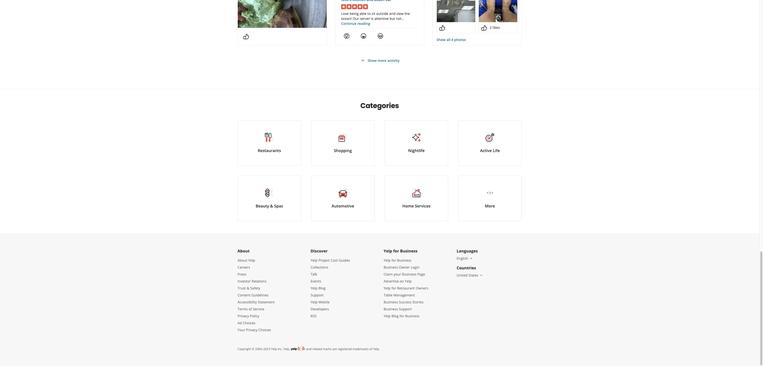 Task type: locate. For each thing, give the bounding box(es) containing it.
success
[[399, 300, 412, 305]]

copyright
[[238, 347, 251, 351]]

0 vertical spatial support
[[311, 293, 324, 298]]

1 horizontal spatial show
[[437, 37, 446, 42]]

yelp blog for business link
[[384, 314, 420, 318]]

open photo lightbox image
[[437, 0, 476, 22], [479, 0, 518, 22]]

events link
[[311, 279, 321, 284]]

about yelp link
[[238, 258, 255, 263]]

1 vertical spatial &
[[247, 286, 249, 291]]

privacy down terms
[[238, 314, 249, 318]]

1 vertical spatial support
[[399, 307, 412, 311]]

home services
[[403, 203, 431, 209]]

choices down "privacy policy" link
[[243, 321, 255, 325]]

business support link
[[384, 307, 412, 311]]

service
[[253, 307, 264, 311]]

blog up support link in the bottom left of the page
[[319, 286, 326, 291]]

restaurants link
[[238, 120, 301, 166]]

0 vertical spatial of
[[249, 307, 252, 311]]

about inside about yelp careers press investor relations trust & safety content guidelines accessibility statement terms of service privacy policy ad choices your privacy choices
[[238, 258, 247, 263]]

beauty
[[256, 203, 269, 209]]

yelp for business business owner login claim your business page advertise on yelp yelp for restaurant owners table management business success stories business support yelp blog for business
[[384, 258, 429, 318]]

1 horizontal spatial choices
[[259, 328, 271, 332]]

1 horizontal spatial &
[[270, 203, 273, 209]]

rss link
[[311, 314, 317, 318]]

continue reading button
[[341, 21, 370, 26]]

activity
[[388, 58, 400, 63]]

show all 4 photos
[[437, 37, 466, 42]]

categories
[[361, 101, 399, 111]]

1 like feed item image from the left
[[440, 25, 445, 31]]

explore recent activity section section
[[234, 0, 526, 89]]

show left the all
[[437, 37, 446, 42]]

life
[[493, 148, 500, 153]]

show right 24 chevron down v2 icon
[[368, 58, 377, 63]]

for down advertise
[[392, 286, 396, 291]]

yelp left inc.
[[271, 347, 277, 351]]

like feed item image up show all 4 photos
[[440, 25, 445, 31]]

yelp down business support link
[[384, 314, 391, 318]]

about up the careers link
[[238, 258, 247, 263]]

yelp burst image
[[302, 347, 306, 351]]

2 open photo lightbox image from the left
[[479, 0, 518, 22]]

accessibility
[[238, 300, 257, 305]]

show more activity button
[[360, 57, 400, 63]]

business up claim
[[384, 265, 398, 270]]

for down business support link
[[400, 314, 404, 318]]

business down stories in the bottom right of the page
[[405, 314, 420, 318]]

your privacy choices link
[[238, 328, 271, 332]]

1 vertical spatial choices
[[259, 328, 271, 332]]

advertise
[[384, 279, 399, 284]]

choices down policy
[[259, 328, 271, 332]]

of left yelp.
[[370, 347, 372, 351]]

show for show more activity
[[368, 58, 377, 63]]

1 horizontal spatial open photo lightbox image
[[479, 0, 518, 22]]

beauty & spas
[[256, 203, 283, 209]]

active
[[480, 148, 492, 153]]

active life link
[[458, 120, 522, 166]]

16 chevron down v2 image
[[480, 273, 484, 277]]

0 horizontal spatial &
[[247, 286, 249, 291]]

like feed item image
[[243, 34, 249, 39]]

about up about yelp link
[[238, 248, 250, 254]]

0 vertical spatial blog
[[319, 286, 326, 291]]

like feed item image
[[440, 25, 445, 31], [482, 25, 488, 31]]

collections link
[[311, 265, 328, 270]]

table management link
[[384, 293, 415, 298]]

all
[[447, 37, 451, 42]]

show inside show all 4 photos dropdown button
[[437, 37, 446, 42]]

& left spas
[[270, 203, 273, 209]]

yelp project cost guides link
[[311, 258, 350, 263]]

1 vertical spatial about
[[238, 258, 247, 263]]

login
[[411, 265, 420, 270]]

1 horizontal spatial support
[[399, 307, 412, 311]]

yelp project cost guides collections talk events yelp blog support yelp mobile developers rss
[[311, 258, 350, 318]]

business
[[400, 248, 418, 254], [397, 258, 412, 263], [384, 265, 398, 270], [402, 272, 417, 277], [384, 300, 398, 305], [384, 307, 398, 311], [405, 314, 420, 318]]

business down the owner
[[402, 272, 417, 277]]

like feed item image for 1st open photo lightbox from the right
[[482, 25, 488, 31]]

1 vertical spatial of
[[370, 347, 372, 351]]

1 horizontal spatial blog
[[392, 314, 399, 318]]

countries
[[457, 265, 476, 271]]

0 vertical spatial show
[[437, 37, 446, 42]]

©
[[252, 347, 254, 351]]

discover
[[311, 248, 328, 254]]

0 horizontal spatial support
[[311, 293, 324, 298]]

support down success
[[399, 307, 412, 311]]

,
[[300, 347, 302, 351]]

1 about from the top
[[238, 248, 250, 254]]

blog down business support link
[[392, 314, 399, 318]]

0 horizontal spatial blog
[[319, 286, 326, 291]]

english
[[457, 256, 468, 261]]

photos
[[455, 37, 466, 42]]

0 vertical spatial choices
[[243, 321, 255, 325]]

0 horizontal spatial open photo lightbox image
[[437, 0, 476, 22]]

beauty & spas link
[[238, 176, 301, 221]]

show inside show more activity button
[[368, 58, 377, 63]]

advertise on yelp link
[[384, 279, 412, 284]]

automotive
[[332, 203, 354, 209]]

2 like feed item image from the left
[[482, 25, 488, 31]]

show for show all 4 photos
[[437, 37, 446, 42]]

0 horizontal spatial show
[[368, 58, 377, 63]]

trademarks
[[353, 347, 369, 351]]

0 vertical spatial about
[[238, 248, 250, 254]]

support down yelp blog link
[[311, 293, 324, 298]]

0 horizontal spatial choices
[[243, 321, 255, 325]]

for up business owner login link
[[392, 258, 396, 263]]

business up "yelp blog for business" link
[[384, 307, 398, 311]]

ad choices link
[[238, 321, 255, 325]]

continue
[[341, 21, 357, 26]]

1 horizontal spatial of
[[370, 347, 372, 351]]

and
[[306, 347, 312, 351]]

like feed item image left the 2
[[482, 25, 488, 31]]

2 about from the top
[[238, 258, 247, 263]]

table
[[384, 293, 393, 298]]

1 vertical spatial show
[[368, 58, 377, 63]]

claim
[[384, 272, 393, 277]]

24 funny v2 image
[[361, 33, 367, 39]]

yelp for restaurant owners link
[[384, 286, 429, 291]]

mobile
[[319, 300, 330, 305]]

of up "privacy policy" link
[[249, 307, 252, 311]]

press link
[[238, 272, 246, 277]]

16 chevron down v2 image
[[469, 257, 473, 260]]

privacy down the ad choices link
[[246, 328, 258, 332]]

careers link
[[238, 265, 250, 270]]

investor relations link
[[238, 279, 267, 284]]

support link
[[311, 293, 324, 298]]

home
[[403, 203, 414, 209]]

spas
[[274, 203, 283, 209]]

1 horizontal spatial like feed item image
[[482, 25, 488, 31]]

0 vertical spatial &
[[270, 203, 273, 209]]

category navigation section navigation
[[233, 89, 527, 233]]

more
[[485, 203, 495, 209]]

yelp up the careers link
[[248, 258, 255, 263]]

choices
[[243, 321, 255, 325], [259, 328, 271, 332]]

& right trust
[[247, 286, 249, 291]]

0 horizontal spatial of
[[249, 307, 252, 311]]

careers
[[238, 265, 250, 270]]

1 vertical spatial privacy
[[246, 328, 258, 332]]

24 chevron down v2 image
[[360, 57, 366, 63]]

guides
[[339, 258, 350, 263]]

24 useful v2 image
[[344, 33, 350, 39]]

privacy
[[238, 314, 249, 318], [246, 328, 258, 332]]

policy
[[250, 314, 259, 318]]

0 horizontal spatial like feed item image
[[440, 25, 445, 31]]

1 vertical spatial blog
[[392, 314, 399, 318]]

about
[[238, 248, 250, 254], [238, 258, 247, 263]]

stories
[[413, 300, 424, 305]]

yelp blog link
[[311, 286, 326, 291]]

safety
[[250, 286, 260, 291]]

support inside yelp for business business owner login claim your business page advertise on yelp yelp for restaurant owners table management business success stories business support yelp blog for business
[[399, 307, 412, 311]]



Task type: vqa. For each thing, say whether or not it's contained in the screenshot.
Beauty & Spas link
yes



Task type: describe. For each thing, give the bounding box(es) containing it.
like feed item image for second open photo lightbox from the right
[[440, 25, 445, 31]]

show all 4 photos button
[[437, 37, 466, 42]]

about yelp careers press investor relations trust & safety content guidelines accessibility statement terms of service privacy policy ad choices your privacy choices
[[238, 258, 275, 332]]

united
[[457, 273, 468, 278]]

5 star rating image
[[341, 4, 368, 9]]

for up yelp for business link
[[393, 248, 399, 254]]

yelp up yelp for business link
[[384, 248, 392, 254]]

about for about
[[238, 248, 250, 254]]

more link
[[458, 176, 522, 221]]

business down table
[[384, 300, 398, 305]]

terms of service link
[[238, 307, 264, 311]]

yelp up table
[[384, 286, 391, 291]]

trust & safety link
[[238, 286, 260, 291]]

support inside yelp project cost guides collections talk events yelp blog support yelp mobile developers rss
[[311, 293, 324, 298]]

business up yelp for business link
[[400, 248, 418, 254]]

talk link
[[311, 272, 317, 277]]

inc.
[[278, 347, 283, 351]]

yelp inside about yelp careers press investor relations trust & safety content guidelines accessibility statement terms of service privacy policy ad choices your privacy choices
[[248, 258, 255, 263]]

ad
[[238, 321, 242, 325]]

yelp for business
[[384, 248, 418, 254]]

yelp right "on"
[[405, 279, 412, 284]]

marks
[[323, 347, 332, 351]]

yelp down support link in the bottom left of the page
[[311, 300, 318, 305]]

content guidelines link
[[238, 293, 269, 298]]

likes
[[493, 25, 500, 30]]

active life
[[480, 148, 500, 153]]

press
[[238, 272, 246, 277]]

yelp logo image
[[291, 347, 300, 351]]

related
[[312, 347, 322, 351]]

terms
[[238, 307, 248, 311]]

states
[[469, 273, 479, 278]]

claim your business page link
[[384, 272, 425, 277]]

registered
[[338, 347, 352, 351]]

shopping link
[[311, 120, 375, 166]]

continue reading
[[341, 21, 370, 26]]

0 vertical spatial privacy
[[238, 314, 249, 318]]

talk
[[311, 272, 317, 277]]

shopping
[[334, 148, 352, 153]]

business up the owner
[[397, 258, 412, 263]]

automotive link
[[311, 176, 375, 221]]

page
[[417, 272, 425, 277]]

events
[[311, 279, 321, 284]]

blog inside yelp project cost guides collections talk events yelp blog support yelp mobile developers rss
[[319, 286, 326, 291]]

on
[[400, 279, 404, 284]]

yelp mobile link
[[311, 300, 330, 305]]

of inside about yelp careers press investor relations trust & safety content guidelines accessibility statement terms of service privacy policy ad choices your privacy choices
[[249, 307, 252, 311]]

business owner login link
[[384, 265, 420, 270]]

24 cool v2 image
[[378, 33, 384, 39]]

owner
[[399, 265, 410, 270]]

united states
[[457, 273, 479, 278]]

accessibility statement link
[[238, 300, 275, 305]]

yelp down events link
[[311, 286, 318, 291]]

yelp for business link
[[384, 258, 412, 263]]

home services link
[[385, 176, 448, 221]]

reading
[[358, 21, 370, 26]]

business success stories link
[[384, 300, 424, 305]]

yelp up collections
[[311, 258, 318, 263]]

owners
[[416, 286, 429, 291]]

rss
[[311, 314, 317, 318]]

and related marks are registered trademarks of yelp.
[[306, 347, 380, 351]]

english button
[[457, 256, 473, 261]]

restaurants
[[258, 148, 281, 153]]

collections
[[311, 265, 328, 270]]

are
[[333, 347, 337, 351]]

project
[[319, 258, 330, 263]]

your
[[394, 272, 401, 277]]

your
[[238, 328, 245, 332]]

management
[[394, 293, 415, 298]]

blog inside yelp for business business owner login claim your business page advertise on yelp yelp for restaurant owners table management business success stories business support yelp blog for business
[[392, 314, 399, 318]]

privacy policy link
[[238, 314, 259, 318]]

statement
[[258, 300, 275, 305]]

copyright © 2004–2023 yelp inc. yelp,
[[238, 347, 290, 351]]

1 open photo lightbox image from the left
[[437, 0, 476, 22]]

2 likes
[[490, 25, 500, 30]]

& inside about yelp careers press investor relations trust & safety content guidelines accessibility statement terms of service privacy policy ad choices your privacy choices
[[247, 286, 249, 291]]

2004–2023
[[255, 347, 270, 351]]

trust
[[238, 286, 246, 291]]

4
[[452, 37, 454, 42]]

nightlife
[[408, 148, 425, 153]]

cost
[[331, 258, 338, 263]]

content
[[238, 293, 251, 298]]

more
[[378, 58, 387, 63]]

& inside category navigation section navigation
[[270, 203, 273, 209]]

united states button
[[457, 273, 484, 278]]

yelp,
[[283, 347, 290, 351]]

2
[[490, 25, 492, 30]]

about for about yelp careers press investor relations trust & safety content guidelines accessibility statement terms of service privacy policy ad choices your privacy choices
[[238, 258, 247, 263]]

yelp up claim
[[384, 258, 391, 263]]

restaurant
[[397, 286, 415, 291]]



